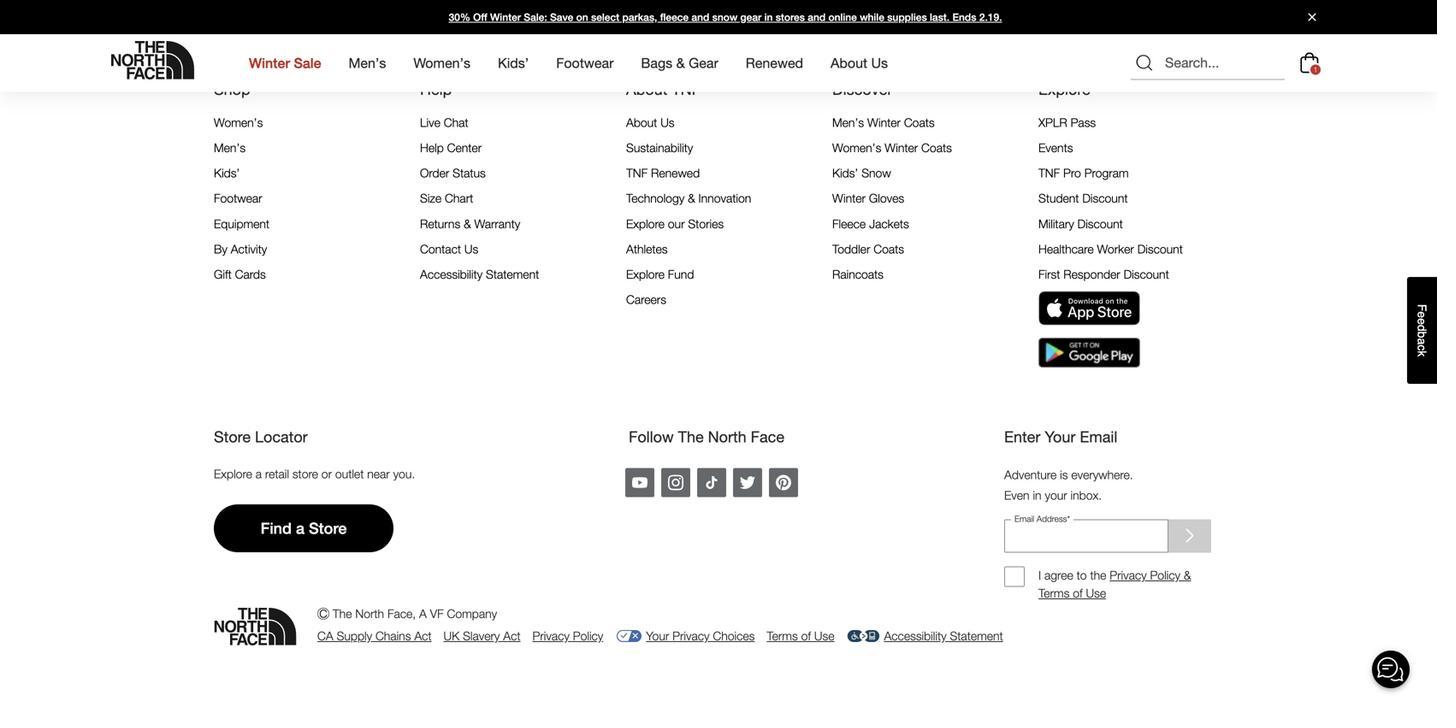 Task type: vqa. For each thing, say whether or not it's contained in the screenshot.
1st you? from the bottom of the page
no



Task type: locate. For each thing, give the bounding box(es) containing it.
us up "discover"
[[872, 55, 888, 71]]

2 act from the left
[[504, 629, 521, 643]]

privacy for privacy policy
[[533, 629, 570, 643]]

tnf left pro
[[1039, 166, 1061, 180]]

your left choices
[[646, 629, 670, 643]]

kids' snow link
[[833, 166, 892, 180]]

us down the returns & warranty link
[[465, 242, 479, 256]]

men's link down shop on the left top of page
[[214, 141, 246, 155]]

privacy right uk slavery act
[[533, 629, 570, 643]]

a up k
[[1416, 338, 1430, 345]]

0 horizontal spatial of
[[802, 629, 811, 643]]

1 and from the left
[[692, 11, 710, 23]]

0 vertical spatial terms
[[1039, 587, 1070, 601]]

1 horizontal spatial us
[[661, 115, 675, 130]]

north up ca supply chains act
[[355, 607, 384, 622]]

1 horizontal spatial about us
[[831, 55, 888, 71]]

30% off winter sale: save on select parkas, fleece and snow gear in stores and online while supplies last. ends 2.19. link
[[0, 0, 1438, 34]]

sustainability link
[[627, 141, 694, 155]]

1 horizontal spatial women's
[[414, 55, 471, 71]]

healthcare worker discount link
[[1039, 242, 1184, 256]]

xplr
[[1039, 115, 1068, 130]]

0 horizontal spatial email
[[1015, 514, 1035, 524]]

2 horizontal spatial a
[[1416, 338, 1430, 345]]

e up the d
[[1416, 312, 1430, 318]]

1 e from the top
[[1416, 312, 1430, 318]]

about us link up "sustainability" link
[[627, 115, 675, 130]]

1 vertical spatial store
[[309, 520, 347, 538]]

careers
[[627, 293, 667, 307]]

technology
[[627, 191, 685, 206]]

0 vertical spatial renewed
[[746, 55, 804, 71]]

ca
[[318, 629, 334, 643]]

1 vertical spatial use
[[815, 629, 835, 643]]

1 horizontal spatial about us link
[[831, 40, 888, 86]]

0 vertical spatial men's
[[349, 55, 386, 71]]

0 vertical spatial email
[[1080, 428, 1118, 446]]

equipment link
[[214, 217, 270, 231]]

tnf for explore
[[1039, 166, 1061, 180]]

winter sale link
[[249, 40, 321, 86]]

explore up careers link
[[627, 267, 665, 282]]

returns & warranty link
[[420, 217, 521, 231]]

1 vertical spatial terms
[[767, 629, 798, 643]]

1 horizontal spatial men's
[[349, 55, 386, 71]]

1 horizontal spatial accessibility
[[885, 629, 947, 643]]

i
[[1039, 569, 1042, 583]]

women's up kids' snow
[[833, 141, 882, 155]]

the north face home page image
[[111, 41, 194, 80], [214, 608, 297, 646]]

2 vertical spatial men's
[[214, 141, 246, 155]]

your right enter at the bottom of page
[[1045, 428, 1076, 446]]

0 horizontal spatial women's
[[214, 115, 263, 130]]

xplr pass
[[1039, 115, 1097, 130]]

explore our stories
[[627, 217, 724, 231]]

tnf up technology
[[627, 166, 648, 180]]

email down even
[[1015, 514, 1035, 524]]

inbox.
[[1071, 489, 1102, 503]]

1 horizontal spatial north
[[708, 428, 747, 446]]

women's link down shop on the left top of page
[[214, 115, 263, 130]]

1 vertical spatial policy
[[573, 629, 604, 643]]

the right ⓒ
[[333, 607, 352, 622]]

1 vertical spatial help
[[420, 141, 444, 155]]

1 vertical spatial accessibility statement link
[[847, 627, 1004, 646]]

in right gear
[[765, 11, 773, 23]]

in left 'your'
[[1033, 489, 1042, 503]]

cards
[[235, 267, 266, 282]]

follow us on pinterest image
[[776, 476, 792, 491]]

2 help from the top
[[420, 141, 444, 155]]

0 vertical spatial kids' link
[[498, 40, 529, 86]]

chat
[[444, 115, 469, 130]]

0 vertical spatial about us link
[[831, 40, 888, 86]]

women's down 30%
[[414, 55, 471, 71]]

1 vertical spatial the
[[333, 607, 352, 622]]

the for follow
[[678, 428, 704, 446]]

search all image
[[1135, 53, 1155, 73]]

1 vertical spatial accessibility statement
[[885, 629, 1004, 643]]

footwear link up equipment
[[214, 191, 262, 206]]

1 help from the top
[[420, 80, 452, 99]]

1 vertical spatial about us link
[[627, 115, 675, 130]]

policy inside privacy policy & terms of use
[[1151, 569, 1181, 583]]

about tnf
[[627, 80, 701, 99]]

1 vertical spatial email
[[1015, 514, 1035, 524]]

1 horizontal spatial policy
[[1151, 569, 1181, 583]]

winter gloves link
[[833, 191, 905, 206]]

women's link down 30%
[[414, 40, 471, 86]]

0 vertical spatial help
[[420, 80, 452, 99]]

coats down men's winter coats link in the top right of the page
[[922, 141, 952, 155]]

0 vertical spatial in
[[765, 11, 773, 23]]

returns & warranty
[[420, 217, 521, 231]]

the
[[678, 428, 704, 446], [333, 607, 352, 622]]

athletes link
[[627, 242, 668, 256]]

live chat
[[420, 115, 469, 130]]

help
[[420, 80, 452, 99], [420, 141, 444, 155]]

policy inside privacy policy link
[[573, 629, 604, 643]]

about up "sustainability" link
[[627, 115, 658, 130]]

0 horizontal spatial your
[[646, 629, 670, 643]]

0 horizontal spatial tnf
[[627, 166, 648, 180]]

kids' link down "sale:" at the top of page
[[498, 40, 529, 86]]

a left retail
[[256, 467, 262, 482]]

2 and from the left
[[808, 11, 826, 23]]

women's link
[[414, 40, 471, 86], [214, 115, 263, 130]]

statement
[[486, 267, 539, 282], [950, 629, 1004, 643]]

0 vertical spatial the north face home page image
[[111, 41, 194, 80]]

footwear link down on
[[556, 40, 614, 86]]

explore up athletes
[[627, 217, 665, 231]]

privacy policy & terms of use
[[1039, 569, 1192, 601]]

2 horizontal spatial tnf
[[1039, 166, 1061, 180]]

renewed up technology & innovation on the top
[[651, 166, 700, 180]]

the right follow
[[678, 428, 704, 446]]

0 horizontal spatial the
[[333, 607, 352, 622]]

explore left retail
[[214, 467, 252, 482]]

discount right worker
[[1138, 242, 1184, 256]]

returns
[[420, 217, 461, 231]]

help up "live"
[[420, 80, 452, 99]]

1 horizontal spatial kids'
[[498, 55, 529, 71]]

1 horizontal spatial use
[[1087, 587, 1107, 601]]

2 e from the top
[[1416, 318, 1430, 325]]

0 vertical spatial women's link
[[414, 40, 471, 86]]

0 vertical spatial the
[[678, 428, 704, 446]]

a right find at the bottom of the page
[[296, 520, 305, 538]]

None checkbox
[[1005, 567, 1025, 588]]

1 vertical spatial renewed
[[651, 166, 700, 180]]

1 horizontal spatial of
[[1073, 587, 1083, 601]]

help for help
[[420, 80, 452, 99]]

policy for privacy policy
[[573, 629, 604, 643]]

0 vertical spatial of
[[1073, 587, 1083, 601]]

kids' link up equipment link
[[214, 166, 240, 180]]

footwear down on
[[556, 55, 614, 71]]

help center
[[420, 141, 482, 155]]

explore up the xplr pass
[[1039, 80, 1091, 99]]

0 horizontal spatial accessibility statement
[[420, 267, 539, 282]]

men's for winter sale
[[349, 55, 386, 71]]

footwear up equipment
[[214, 191, 262, 206]]

women's down shop on the left top of page
[[214, 115, 263, 130]]

sale:
[[524, 11, 547, 23]]

about for the leftmost about us 'link'
[[627, 115, 658, 130]]

0 horizontal spatial women's link
[[214, 115, 263, 130]]

in
[[765, 11, 773, 23], [1033, 489, 1042, 503]]

by
[[214, 242, 228, 256]]

kids'
[[498, 55, 529, 71], [214, 166, 240, 180], [833, 166, 859, 180]]

healthcare
[[1039, 242, 1094, 256]]

ca supply chains act link
[[318, 627, 432, 646]]

1 vertical spatial in
[[1033, 489, 1042, 503]]

0 horizontal spatial men's
[[214, 141, 246, 155]]

contact
[[420, 242, 461, 256]]

adventure
[[1005, 468, 1057, 482]]

military
[[1039, 217, 1075, 231]]

0 horizontal spatial north
[[355, 607, 384, 622]]

fleece jackets
[[833, 217, 910, 231]]

accessibility statement
[[420, 267, 539, 282], [885, 629, 1004, 643]]

1 horizontal spatial the north face home page image
[[214, 608, 297, 646]]

0 horizontal spatial kids'
[[214, 166, 240, 180]]

email address
[[1015, 514, 1068, 524]]

terms right choices
[[767, 629, 798, 643]]

enter your email
[[1005, 428, 1118, 446]]

coats up women's winter coats
[[905, 115, 935, 130]]

store right find at the bottom of the page
[[309, 520, 347, 538]]

0 vertical spatial north
[[708, 428, 747, 446]]

1 horizontal spatial the
[[678, 428, 704, 446]]

live chat button
[[420, 115, 469, 130]]

stories
[[688, 217, 724, 231]]

kids' up equipment link
[[214, 166, 240, 180]]

tnf pro program link
[[1039, 166, 1129, 180]]

coats down jackets
[[874, 242, 905, 256]]

chart
[[445, 191, 474, 206]]

2 horizontal spatial privacy
[[1110, 569, 1147, 583]]

0 horizontal spatial privacy
[[533, 629, 570, 643]]

1 vertical spatial women's
[[214, 115, 263, 130]]

& inside privacy policy & terms of use
[[1184, 569, 1192, 583]]

renewed down 'stores'
[[746, 55, 804, 71]]

coats for men's winter coats
[[905, 115, 935, 130]]

and left online
[[808, 11, 826, 23]]

a inside button
[[1416, 338, 1430, 345]]

and left snow
[[692, 11, 710, 23]]

0 horizontal spatial accessibility statement link
[[420, 267, 539, 282]]

shop
[[214, 80, 250, 99]]

footwear
[[556, 55, 614, 71], [214, 191, 262, 206]]

2 horizontal spatial men's
[[833, 115, 865, 130]]

men's right sale at left
[[349, 55, 386, 71]]

1 horizontal spatial kids' link
[[498, 40, 529, 86]]

0 vertical spatial a
[[1416, 338, 1430, 345]]

military discount
[[1039, 217, 1124, 231]]

winter left sale at left
[[249, 55, 290, 71]]

1 vertical spatial a
[[256, 467, 262, 482]]

follow us on instagram image
[[668, 476, 684, 491]]

& for returns
[[464, 217, 471, 231]]

size
[[420, 191, 442, 206]]

store left locator
[[214, 428, 251, 446]]

of inside privacy policy & terms of use
[[1073, 587, 1083, 601]]

help down "live"
[[420, 141, 444, 155]]

0 horizontal spatial accessibility
[[420, 267, 483, 282]]

us up "sustainability" link
[[661, 115, 675, 130]]

use inside privacy policy & terms of use
[[1087, 587, 1107, 601]]

terms down agree
[[1039, 587, 1070, 601]]

north left face
[[708, 428, 747, 446]]

outlet
[[335, 467, 364, 482]]

explore for explore
[[1039, 80, 1091, 99]]

k
[[1416, 351, 1430, 357]]

tnf for about tnf
[[627, 166, 648, 180]]

men's link right sale at left
[[349, 40, 386, 86]]

1 vertical spatial your
[[646, 629, 670, 643]]

find
[[261, 520, 292, 538]]

0 horizontal spatial the north face home page image
[[111, 41, 194, 80]]

e
[[1416, 312, 1430, 318], [1416, 318, 1430, 325]]

of right choices
[[802, 629, 811, 643]]

coats
[[905, 115, 935, 130], [922, 141, 952, 155], [874, 242, 905, 256]]

of down i agree to the at the right of the page
[[1073, 587, 1083, 601]]

kids' left the snow
[[833, 166, 859, 180]]

discount up healthcare worker discount
[[1078, 217, 1124, 231]]

0 vertical spatial men's link
[[349, 40, 386, 86]]

about down bags
[[627, 80, 668, 99]]

follow
[[629, 428, 674, 446]]

gear
[[741, 11, 762, 23]]

1 horizontal spatial a
[[296, 520, 305, 538]]

act down the a
[[415, 629, 432, 643]]

ⓒ
[[318, 607, 330, 622]]

men's down shop on the left top of page
[[214, 141, 246, 155]]

about inside 'link'
[[831, 55, 868, 71]]

act right slavery
[[504, 629, 521, 643]]

men's down "discover"
[[833, 115, 865, 130]]

tnf down bags & gear
[[672, 80, 701, 99]]

men's link for kids'
[[214, 141, 246, 155]]

policy for privacy policy & terms of use
[[1151, 569, 1181, 583]]

0 vertical spatial coats
[[905, 115, 935, 130]]

kids' down "sale:" at the top of page
[[498, 55, 529, 71]]

about us link down while
[[831, 40, 888, 86]]

act
[[415, 629, 432, 643], [504, 629, 521, 643]]

1 horizontal spatial men's link
[[349, 40, 386, 86]]

about us up "sustainability" link
[[627, 115, 675, 130]]

renewed link
[[746, 40, 804, 86]]

the
[[1091, 569, 1107, 583]]

1 vertical spatial men's link
[[214, 141, 246, 155]]

privacy right the the
[[1110, 569, 1147, 583]]

1 horizontal spatial act
[[504, 629, 521, 643]]

1 vertical spatial footwear
[[214, 191, 262, 206]]

policy
[[1151, 569, 1181, 583], [573, 629, 604, 643]]

f e e d b a c k
[[1416, 304, 1430, 357]]

supplies
[[888, 11, 927, 23]]

e up b
[[1416, 318, 1430, 325]]

1 vertical spatial north
[[355, 607, 384, 622]]

1 horizontal spatial terms
[[1039, 587, 1070, 601]]

1 vertical spatial about
[[627, 80, 668, 99]]

privacy left choices
[[673, 629, 710, 643]]

1 horizontal spatial renewed
[[746, 55, 804, 71]]

1 vertical spatial coats
[[922, 141, 952, 155]]

winter right off
[[490, 11, 521, 23]]

sustainability
[[627, 141, 694, 155]]

0 vertical spatial policy
[[1151, 569, 1181, 583]]

0 horizontal spatial and
[[692, 11, 710, 23]]

0 vertical spatial about
[[831, 55, 868, 71]]

while
[[860, 11, 885, 23]]

winter gloves
[[833, 191, 905, 206]]

coats for women's winter coats
[[922, 141, 952, 155]]

women's for women's winter coats
[[833, 141, 882, 155]]

email up the everywhere. at the right bottom
[[1080, 428, 1118, 446]]

toddler
[[833, 242, 871, 256]]

privacy inside privacy policy & terms of use
[[1110, 569, 1147, 583]]

Email Address text field
[[1005, 520, 1169, 553]]

1 horizontal spatial your
[[1045, 428, 1076, 446]]

fund
[[668, 267, 694, 282]]

2 vertical spatial a
[[296, 520, 305, 538]]

about up "discover"
[[831, 55, 868, 71]]

0 horizontal spatial footwear link
[[214, 191, 262, 206]]

0 horizontal spatial act
[[415, 629, 432, 643]]

about us up "discover"
[[831, 55, 888, 71]]

0 vertical spatial footwear
[[556, 55, 614, 71]]

about us link
[[831, 40, 888, 86], [627, 115, 675, 130]]

on
[[577, 11, 589, 23]]



Task type: describe. For each thing, give the bounding box(es) containing it.
apple store image
[[1039, 291, 1141, 326]]

adventure is everywhere. even in your inbox.
[[1005, 468, 1134, 503]]

winter up women's winter coats
[[868, 115, 901, 130]]

or
[[322, 467, 332, 482]]

a for explore a retail store or outlet near you.
[[256, 467, 262, 482]]

jackets
[[870, 217, 910, 231]]

north for face
[[708, 428, 747, 446]]

winter up fleece
[[833, 191, 866, 206]]

follow us on tiktok image
[[704, 476, 720, 491]]

order
[[420, 166, 450, 180]]

first responder discount
[[1039, 267, 1170, 282]]

1 vertical spatial footwear link
[[214, 191, 262, 206]]

contact us link
[[420, 242, 479, 256]]

innovation
[[699, 191, 752, 206]]

google play button scaled image
[[1039, 338, 1141, 368]]

chains
[[376, 629, 411, 643]]

1 vertical spatial women's link
[[214, 115, 263, 130]]

privacy for privacy policy & terms of use
[[1110, 569, 1147, 583]]

f e e d b a c k button
[[1408, 277, 1438, 384]]

is
[[1061, 468, 1069, 482]]

2.19.
[[980, 11, 1003, 23]]

1 vertical spatial kids' link
[[214, 166, 240, 180]]

0 vertical spatial statement
[[486, 267, 539, 282]]

the north face home page image for 1 link
[[111, 41, 194, 80]]

technology & innovation
[[627, 191, 752, 206]]

responder
[[1064, 267, 1121, 282]]

first responder discount link
[[1039, 267, 1170, 282]]

1 horizontal spatial store
[[309, 520, 347, 538]]

snow
[[713, 11, 738, 23]]

about for the topmost about us 'link'
[[831, 55, 868, 71]]

i agree to the
[[1039, 569, 1110, 583]]

discount down program
[[1083, 191, 1128, 206]]

student
[[1039, 191, 1080, 206]]

0 horizontal spatial about us link
[[627, 115, 675, 130]]

0 horizontal spatial use
[[815, 629, 835, 643]]

0 horizontal spatial store
[[214, 428, 251, 446]]

gift cards
[[214, 267, 266, 282]]

agree
[[1045, 569, 1074, 583]]

raincoats
[[833, 267, 884, 282]]

winter sale
[[249, 55, 321, 71]]

privacy policy link
[[533, 627, 604, 646]]

your
[[1045, 489, 1068, 503]]

xplr pass link
[[1039, 115, 1097, 130]]

0 horizontal spatial renewed
[[651, 166, 700, 180]]

raincoats link
[[833, 267, 884, 282]]

1 horizontal spatial accessibility statement
[[885, 629, 1004, 643]]

our
[[668, 217, 685, 231]]

0 horizontal spatial us
[[465, 242, 479, 256]]

center
[[447, 141, 482, 155]]

a for find a store
[[296, 520, 305, 538]]

terms of use link
[[767, 627, 835, 646]]

online
[[829, 11, 857, 23]]

near
[[367, 467, 390, 482]]

everywhere.
[[1072, 468, 1134, 482]]

retail
[[265, 467, 289, 482]]

women's for bottommost women's link
[[214, 115, 263, 130]]

military discount link
[[1039, 217, 1124, 231]]

company
[[447, 607, 497, 622]]

footwear for top footwear link
[[556, 55, 614, 71]]

1 horizontal spatial email
[[1080, 428, 1118, 446]]

terms inside privacy policy & terms of use
[[1039, 587, 1070, 601]]

1 vertical spatial accessibility
[[885, 629, 947, 643]]

supply
[[337, 629, 372, 643]]

fleece
[[661, 11, 689, 23]]

1 act from the left
[[415, 629, 432, 643]]

follow us on youtube image
[[632, 476, 648, 491]]

toddler coats
[[833, 242, 905, 256]]

gloves
[[869, 191, 905, 206]]

explore for explore our stories
[[627, 217, 665, 231]]

warranty
[[475, 217, 521, 231]]

contact us
[[420, 242, 479, 256]]

winter inside winter sale link
[[249, 55, 290, 71]]

your privacy choices link
[[616, 627, 755, 646]]

gear
[[689, 55, 719, 71]]

0 vertical spatial footwear link
[[556, 40, 614, 86]]

women's for top women's link
[[414, 55, 471, 71]]

explore for explore fund
[[627, 267, 665, 282]]

men's link for women's
[[349, 40, 386, 86]]

vf
[[430, 607, 444, 622]]

uk slavery act link
[[444, 627, 521, 646]]

even
[[1005, 489, 1030, 503]]

explore for explore a retail store or outlet near you.
[[214, 467, 252, 482]]

0 horizontal spatial terms
[[767, 629, 798, 643]]

ends
[[953, 11, 977, 23]]

men's winter coats
[[833, 115, 935, 130]]

2 vertical spatial coats
[[874, 242, 905, 256]]

& for technology
[[688, 191, 696, 206]]

explore a retail store or outlet near you.
[[214, 467, 415, 482]]

north for face,
[[355, 607, 384, 622]]

discover
[[833, 80, 893, 99]]

your privacy choices
[[646, 629, 755, 643]]

1 vertical spatial us
[[661, 115, 675, 130]]

enter
[[1005, 428, 1041, 446]]

ca supply chains act
[[318, 629, 432, 643]]

d
[[1416, 325, 1430, 332]]

1 vertical spatial of
[[802, 629, 811, 643]]

a
[[419, 607, 427, 622]]

order status link
[[420, 166, 486, 180]]

close image
[[1302, 13, 1324, 21]]

help center link
[[420, 141, 482, 155]]

toddler coats link
[[833, 242, 905, 256]]

equipment
[[214, 217, 270, 231]]

fleece
[[833, 217, 866, 231]]

men's winter coats link
[[833, 115, 935, 130]]

tnf renewed
[[627, 166, 700, 180]]

footwear for bottommost footwear link
[[214, 191, 262, 206]]

1 vertical spatial men's
[[833, 115, 865, 130]]

f
[[1416, 304, 1430, 312]]

explore fund
[[627, 267, 694, 282]]

& for bags
[[677, 55, 685, 71]]

0 vertical spatial accessibility statement
[[420, 267, 539, 282]]

2 horizontal spatial kids'
[[833, 166, 859, 180]]

help for help center
[[420, 141, 444, 155]]

1 horizontal spatial privacy
[[673, 629, 710, 643]]

winter down men's winter coats link in the top right of the page
[[885, 141, 918, 155]]

live
[[420, 115, 441, 130]]

women's winter coats link
[[833, 141, 952, 155]]

explore fund link
[[627, 267, 694, 282]]

1 horizontal spatial statement
[[950, 629, 1004, 643]]

2 horizontal spatial us
[[872, 55, 888, 71]]

men's for women's
[[214, 141, 246, 155]]

Search search field
[[1131, 46, 1286, 80]]

the for ⓒ
[[333, 607, 352, 622]]

about us for the topmost about us 'link'
[[831, 55, 888, 71]]

c
[[1416, 345, 1430, 351]]

about us for the leftmost about us 'link'
[[627, 115, 675, 130]]

winter inside 30% off winter sale: save on select parkas, fleece and snow gear in stores and online while supplies last. ends 2.19. link
[[490, 11, 521, 23]]

gift
[[214, 267, 232, 282]]

ⓒ the north face, a vf company
[[318, 607, 497, 622]]

women's winter coats
[[833, 141, 952, 155]]

status
[[453, 166, 486, 180]]

discount down worker
[[1124, 267, 1170, 282]]

bags & gear link
[[641, 40, 719, 86]]

fleece jackets link
[[833, 217, 910, 231]]

save
[[550, 11, 574, 23]]

0 vertical spatial accessibility statement link
[[420, 267, 539, 282]]

30% off winter sale: save on select parkas, fleece and snow gear in stores and online while supplies last. ends 2.19.
[[449, 11, 1003, 23]]

last.
[[930, 11, 950, 23]]

bags & gear
[[641, 55, 719, 71]]

store locator
[[214, 428, 308, 446]]

healthcare worker discount
[[1039, 242, 1184, 256]]

store
[[293, 467, 318, 482]]

privacy policy
[[533, 629, 604, 643]]

1 horizontal spatial accessibility statement link
[[847, 627, 1004, 646]]

in inside adventure is everywhere. even in your inbox.
[[1033, 489, 1042, 503]]

0 horizontal spatial in
[[765, 11, 773, 23]]

1 horizontal spatial tnf
[[672, 80, 701, 99]]

30%
[[449, 11, 471, 23]]

follow us on twitter image
[[740, 476, 756, 491]]

bags
[[641, 55, 673, 71]]

the north face home page image for 'uk slavery act' link
[[214, 608, 297, 646]]



